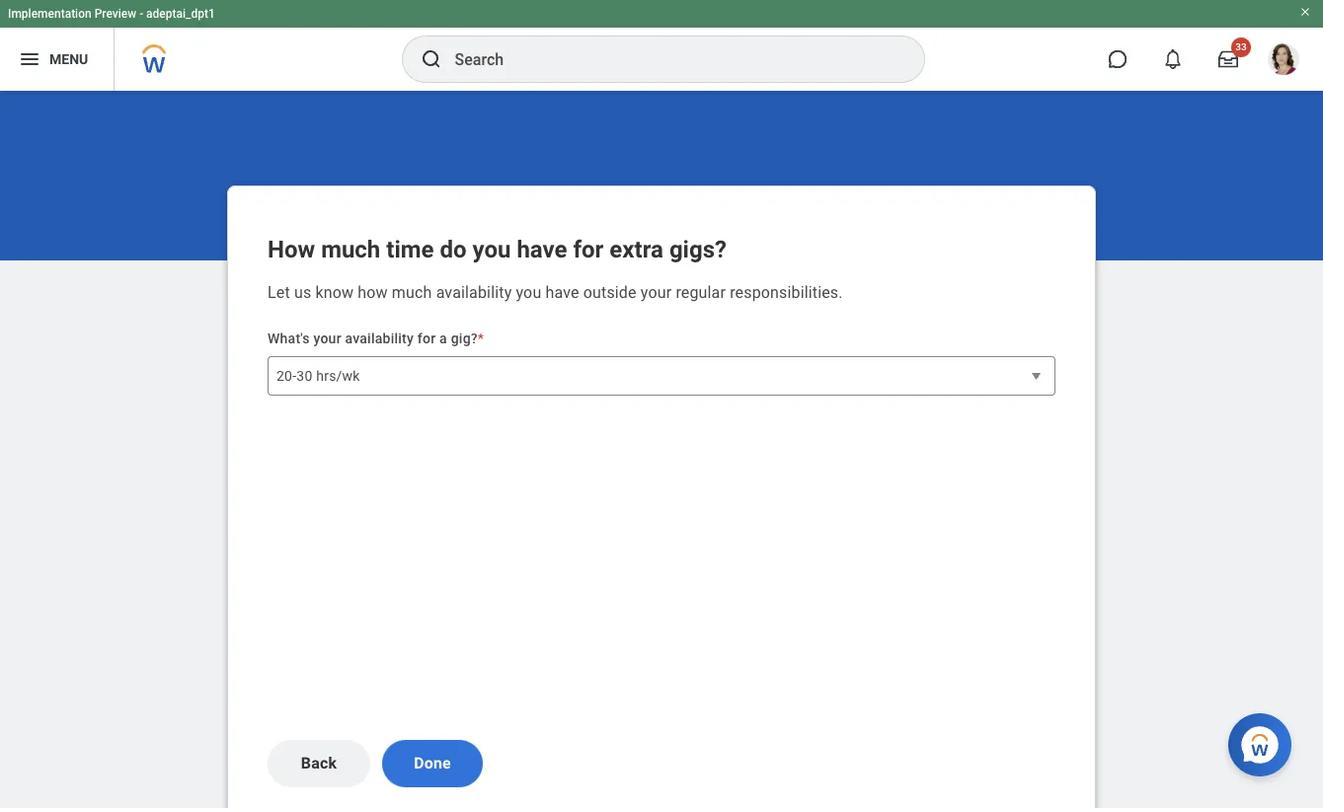 Task type: describe. For each thing, give the bounding box(es) containing it.
1 vertical spatial your
[[314, 331, 342, 347]]

how
[[358, 283, 388, 302]]

0 vertical spatial availability
[[436, 283, 512, 302]]

1 vertical spatial you
[[516, 283, 542, 302]]

adeptai_dpt1
[[146, 7, 215, 21]]

1 vertical spatial availability
[[345, 331, 414, 347]]

extra
[[610, 236, 664, 264]]

0 vertical spatial have
[[517, 236, 567, 264]]

implementation preview -   adeptai_dpt1
[[8, 7, 215, 21]]

regular
[[676, 283, 726, 302]]

done button
[[382, 741, 483, 788]]

inbox large image
[[1219, 49, 1238, 69]]

33
[[1236, 41, 1247, 52]]

justify image
[[18, 47, 41, 71]]

gig?
[[451, 331, 478, 347]]

0 vertical spatial your
[[641, 283, 672, 302]]

outside
[[583, 283, 637, 302]]

menu button
[[0, 28, 114, 91]]

33 button
[[1207, 38, 1251, 81]]

back
[[301, 755, 337, 773]]

how
[[268, 236, 315, 264]]

1 horizontal spatial much
[[392, 283, 432, 302]]

what's
[[268, 331, 310, 347]]

menu
[[49, 51, 88, 67]]



Task type: vqa. For each thing, say whether or not it's contained in the screenshot.
Worker
no



Task type: locate. For each thing, give the bounding box(es) containing it.
much
[[321, 236, 381, 264], [392, 283, 432, 302]]

for left a
[[418, 331, 436, 347]]

close environment banner image
[[1300, 6, 1312, 18]]

you down the how much time do you have for extra gigs?
[[516, 283, 542, 302]]

1 horizontal spatial your
[[641, 283, 672, 302]]

0 vertical spatial you
[[473, 236, 511, 264]]

availability up *
[[436, 283, 512, 302]]

done
[[414, 755, 451, 773]]

let us know how much availability you have outside your regular responsibilities.
[[268, 283, 843, 302]]

profile logan mcneil image
[[1268, 43, 1300, 79]]

0 horizontal spatial for
[[418, 331, 436, 347]]

notifications large image
[[1163, 49, 1183, 69]]

let
[[268, 283, 290, 302]]

0 horizontal spatial availability
[[345, 331, 414, 347]]

1 horizontal spatial for
[[573, 236, 604, 264]]

0 horizontal spatial you
[[473, 236, 511, 264]]

search image
[[419, 47, 443, 71]]

0 horizontal spatial your
[[314, 331, 342, 347]]

you right do
[[473, 236, 511, 264]]

1 horizontal spatial availability
[[436, 283, 512, 302]]

back button
[[268, 741, 370, 788]]

1 horizontal spatial you
[[516, 283, 542, 302]]

*
[[478, 331, 484, 347]]

for up the outside
[[573, 236, 604, 264]]

1 vertical spatial for
[[418, 331, 436, 347]]

have
[[517, 236, 567, 264], [546, 283, 579, 302]]

1 vertical spatial have
[[546, 283, 579, 302]]

your left regular
[[641, 283, 672, 302]]

have up let us know how much availability you have outside your regular responsibilities.
[[517, 236, 567, 264]]

Search Workday  search field
[[455, 38, 883, 81]]

have left the outside
[[546, 283, 579, 302]]

much right how
[[392, 283, 432, 302]]

for
[[573, 236, 604, 264], [418, 331, 436, 347]]

time
[[386, 236, 434, 264]]

0 vertical spatial much
[[321, 236, 381, 264]]

a
[[440, 331, 447, 347]]

preview
[[94, 7, 136, 21]]

0 horizontal spatial much
[[321, 236, 381, 264]]

your right what's
[[314, 331, 342, 347]]

availability
[[436, 283, 512, 302], [345, 331, 414, 347]]

-
[[139, 7, 143, 21]]

0 vertical spatial for
[[573, 236, 604, 264]]

availability down how
[[345, 331, 414, 347]]

1 vertical spatial much
[[392, 283, 432, 302]]

gigs?
[[669, 236, 727, 264]]

us
[[294, 283, 311, 302]]

how much time do you have for extra gigs?
[[268, 236, 727, 264]]

your
[[641, 283, 672, 302], [314, 331, 342, 347]]

responsibilities.
[[730, 283, 843, 302]]

much up know
[[321, 236, 381, 264]]

do
[[440, 236, 467, 264]]

menu banner
[[0, 0, 1323, 91]]

you
[[473, 236, 511, 264], [516, 283, 542, 302]]

what's your availability for a gig? *
[[268, 331, 484, 347]]

implementation
[[8, 7, 92, 21]]

know
[[315, 283, 354, 302]]



